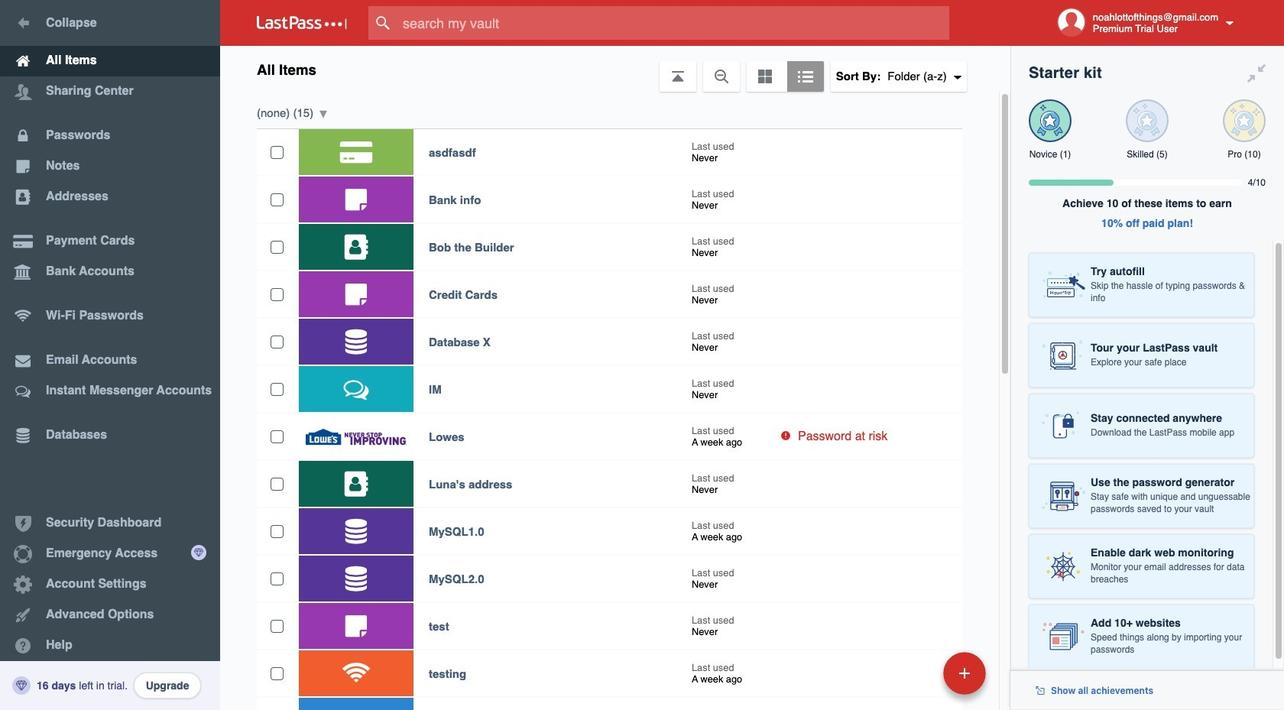 Task type: locate. For each thing, give the bounding box(es) containing it.
vault options navigation
[[220, 46, 1011, 92]]

search my vault text field
[[369, 6, 980, 40]]

new item navigation
[[839, 648, 996, 710]]



Task type: describe. For each thing, give the bounding box(es) containing it.
main navigation navigation
[[0, 0, 220, 710]]

new item element
[[839, 652, 992, 695]]

lastpass image
[[257, 16, 347, 30]]

Search search field
[[369, 6, 980, 40]]



